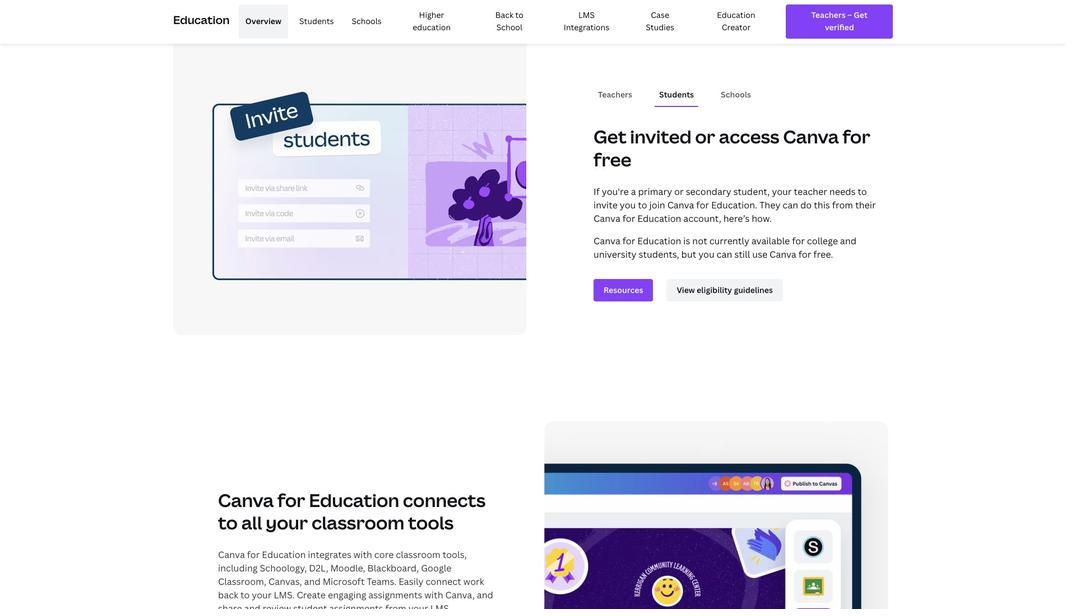 Task type: vqa. For each thing, say whether or not it's contained in the screenshot.
Home
no



Task type: locate. For each thing, give the bounding box(es) containing it.
canva,
[[445, 589, 475, 602]]

students left schools link
[[299, 16, 334, 26]]

education
[[717, 10, 755, 20], [173, 12, 230, 28], [637, 212, 681, 225], [637, 235, 681, 247], [309, 488, 399, 513], [262, 549, 306, 561]]

canva inside canva for education connects to all your classroom tools
[[218, 488, 274, 513]]

canva
[[783, 124, 839, 148], [667, 199, 694, 211], [594, 212, 620, 225], [594, 235, 620, 247], [770, 248, 796, 260], [218, 488, 274, 513], [218, 549, 245, 561]]

0 horizontal spatial lms.
[[274, 589, 295, 602]]

classroom up google
[[396, 549, 440, 561]]

case studies
[[646, 10, 674, 33]]

classroom inside canva for education integrates with core classroom tools, including schoology, d2l, moodle, blackboard, google classroom, canvas, and microsoft teams. easily connect work back to your lms. create engaging assignments with canva, and share and review student assignments from your lms.
[[396, 549, 440, 561]]

overview
[[245, 16, 281, 26]]

tools,
[[443, 549, 467, 561]]

students inside students button
[[659, 89, 694, 100]]

teachers – get verified image
[[796, 9, 883, 34]]

your
[[772, 185, 792, 198], [266, 511, 308, 535], [252, 589, 272, 602], [408, 603, 428, 609]]

secondary
[[686, 185, 731, 198]]

education element
[[173, 0, 893, 43]]

0 vertical spatial lms.
[[274, 589, 295, 602]]

1 horizontal spatial schools
[[721, 89, 751, 100]]

lms.
[[274, 589, 295, 602], [430, 603, 451, 609]]

1 vertical spatial can
[[717, 248, 732, 260]]

1 vertical spatial from
[[385, 603, 406, 609]]

0 vertical spatial can
[[783, 199, 798, 211]]

lms. down canva,
[[430, 603, 451, 609]]

schools right students link
[[352, 16, 382, 26]]

classroom up the core
[[312, 511, 404, 535]]

students
[[299, 16, 334, 26], [659, 89, 694, 100]]

create
[[297, 589, 326, 602]]

teams.
[[367, 576, 396, 588]]

or inside get invited or access canva for free
[[695, 124, 715, 148]]

or
[[695, 124, 715, 148], [674, 185, 684, 198]]

student
[[293, 603, 327, 609]]

1 vertical spatial schools
[[721, 89, 751, 100]]

schools up access at the right top of the page
[[721, 89, 751, 100]]

classroom inside canva for education connects to all your classroom tools
[[312, 511, 404, 535]]

can down currently
[[717, 248, 732, 260]]

schoology,
[[260, 562, 307, 575]]

0 vertical spatial or
[[695, 124, 715, 148]]

1 vertical spatial you
[[698, 248, 714, 260]]

how.
[[752, 212, 772, 225]]

their
[[855, 199, 876, 211]]

1 horizontal spatial from
[[832, 199, 853, 211]]

you
[[620, 199, 636, 211], [698, 248, 714, 260]]

for inside canva for education integrates with core classroom tools, including schoology, d2l, moodle, blackboard, google classroom, canvas, and microsoft teams. easily connect work back to your lms. create engaging assignments with canva, and share and review student assignments from your lms.
[[247, 549, 260, 561]]

work
[[463, 576, 484, 588]]

assignments down teams.
[[368, 589, 422, 602]]

microsoft
[[323, 576, 365, 588]]

0 vertical spatial classroom
[[312, 511, 404, 535]]

case
[[651, 10, 669, 20]]

1 horizontal spatial or
[[695, 124, 715, 148]]

1 vertical spatial or
[[674, 185, 684, 198]]

education
[[413, 22, 451, 33]]

assignments down the engaging
[[329, 603, 383, 609]]

0 vertical spatial students
[[299, 16, 334, 26]]

college
[[807, 235, 838, 247]]

lms. up review
[[274, 589, 295, 602]]

with
[[354, 549, 372, 561], [424, 589, 443, 602]]

0 horizontal spatial with
[[354, 549, 372, 561]]

students,
[[639, 248, 679, 260]]

account,
[[683, 212, 721, 225]]

engaging
[[328, 589, 366, 602]]

free
[[594, 147, 631, 172]]

including
[[218, 562, 258, 575]]

or left access at the right top of the page
[[695, 124, 715, 148]]

back
[[218, 589, 238, 602]]

education inside canva for education is not currently available for college and university students, but you can still use canva for free.
[[637, 235, 681, 247]]

and right college
[[840, 235, 856, 247]]

to
[[515, 10, 523, 20], [858, 185, 867, 198], [638, 199, 647, 211], [218, 511, 238, 535], [240, 589, 250, 602]]

needs
[[829, 185, 856, 198]]

but
[[681, 248, 696, 260]]

1 vertical spatial students
[[659, 89, 694, 100]]

0 vertical spatial you
[[620, 199, 636, 211]]

you down not
[[698, 248, 714, 260]]

0 vertical spatial with
[[354, 549, 372, 561]]

can left the 'do'
[[783, 199, 798, 211]]

schools
[[352, 16, 382, 26], [721, 89, 751, 100]]

use
[[752, 248, 767, 260]]

from down needs
[[832, 199, 853, 211]]

menu bar containing higher education
[[234, 4, 777, 39]]

or right the primary
[[674, 185, 684, 198]]

or inside if you're a primary or secondary student, your teacher needs to invite you to join canva for education. they can do this from their canva for education account, here's how.
[[674, 185, 684, 198]]

menu bar inside education element
[[234, 4, 777, 39]]

menu bar
[[234, 4, 777, 39]]

1 horizontal spatial with
[[424, 589, 443, 602]]

1 horizontal spatial lms.
[[430, 603, 451, 609]]

from inside if you're a primary or secondary student, your teacher needs to invite you to join canva for education. they can do this from their canva for education account, here's how.
[[832, 199, 853, 211]]

lms integrations link
[[548, 4, 625, 39]]

teacher
[[794, 185, 827, 198]]

can inside if you're a primary or secondary student, your teacher needs to invite you to join canva for education. they can do this from their canva for education account, here's how.
[[783, 199, 798, 211]]

review
[[263, 603, 291, 609]]

0 horizontal spatial or
[[674, 185, 684, 198]]

0 horizontal spatial can
[[717, 248, 732, 260]]

1 horizontal spatial students
[[659, 89, 694, 100]]

your up they at the right
[[772, 185, 792, 198]]

to right back
[[515, 10, 523, 20]]

assignments
[[368, 589, 422, 602], [329, 603, 383, 609]]

to down classroom,
[[240, 589, 250, 602]]

1 vertical spatial lms.
[[430, 603, 451, 609]]

creator
[[722, 22, 751, 33]]

from
[[832, 199, 853, 211], [385, 603, 406, 609]]

0 horizontal spatial schools
[[352, 16, 382, 26]]

with up moodle,
[[354, 549, 372, 561]]

join
[[649, 199, 665, 211]]

and
[[840, 235, 856, 247], [304, 576, 320, 588], [477, 589, 493, 602], [244, 603, 260, 609]]

from down teams.
[[385, 603, 406, 609]]

tab panel containing if you're a primary or secondary student, your teacher needs to invite you to join canva for education. they can do this from their canva for education account, here's how.
[[594, 176, 893, 310]]

canva inside canva for education integrates with core classroom tools, including schoology, d2l, moodle, blackboard, google classroom, canvas, and microsoft teams. easily connect work back to your lms. create engaging assignments with canva, and share and review student assignments from your lms.
[[218, 549, 245, 561]]

your inside if you're a primary or secondary student, your teacher needs to invite you to join canva for education. they can do this from their canva for education account, here's how.
[[772, 185, 792, 198]]

1 vertical spatial with
[[424, 589, 443, 602]]

with down connect
[[424, 589, 443, 602]]

0 horizontal spatial from
[[385, 603, 406, 609]]

0 vertical spatial from
[[832, 199, 853, 211]]

and down work
[[477, 589, 493, 602]]

schools button
[[716, 84, 756, 106]]

0 horizontal spatial students
[[299, 16, 334, 26]]

a
[[631, 185, 636, 198]]

back to school link
[[475, 4, 544, 39]]

free.
[[813, 248, 833, 260]]

to up their
[[858, 185, 867, 198]]

1 horizontal spatial can
[[783, 199, 798, 211]]

tab panel
[[594, 176, 893, 310]]

students up invited on the right of page
[[659, 89, 694, 100]]

higher
[[419, 10, 444, 20]]

here's
[[723, 212, 750, 225]]

canva for education is not currently available for college and university students, but you can still use canva for free.
[[594, 235, 856, 260]]

for inside canva for education connects to all your classroom tools
[[277, 488, 305, 513]]

your down 'easily'
[[408, 603, 428, 609]]

1 vertical spatial classroom
[[396, 549, 440, 561]]

1 horizontal spatial you
[[698, 248, 714, 260]]

classroom
[[312, 511, 404, 535], [396, 549, 440, 561]]

you down a
[[620, 199, 636, 211]]

your right all
[[266, 511, 308, 535]]

0 vertical spatial schools
[[352, 16, 382, 26]]

you're
[[602, 185, 629, 198]]

if
[[594, 185, 600, 198]]

0 horizontal spatial you
[[620, 199, 636, 211]]

to left all
[[218, 511, 238, 535]]



Task type: describe. For each thing, give the bounding box(es) containing it.
to inside canva for education integrates with core classroom tools, including schoology, d2l, moodle, blackboard, google classroom, canvas, and microsoft teams. easily connect work back to your lms. create engaging assignments with canva, and share and review student assignments from your lms.
[[240, 589, 250, 602]]

currently
[[709, 235, 749, 247]]

lms
[[578, 10, 595, 20]]

education creator
[[717, 10, 755, 33]]

teachers button
[[594, 84, 637, 106]]

and right share
[[244, 603, 260, 609]]

canva inside get invited or access canva for free
[[783, 124, 839, 148]]

this
[[814, 199, 830, 211]]

integrates
[[308, 549, 351, 561]]

education creator link
[[695, 4, 777, 39]]

connect
[[426, 576, 461, 588]]

available
[[751, 235, 790, 247]]

canva for education connects to all your classroom tools
[[218, 488, 486, 535]]

students button
[[655, 84, 698, 106]]

to inside back to school
[[515, 10, 523, 20]]

canva for education integrates with core classroom tools, including schoology, d2l, moodle, blackboard, google classroom, canvas, and microsoft teams. easily connect work back to your lms. create engaging assignments with canva, and share and review student assignments from your lms.
[[218, 549, 493, 609]]

invited
[[630, 124, 691, 148]]

you inside canva for education is not currently available for college and university students, but you can still use canva for free.
[[698, 248, 714, 260]]

is
[[683, 235, 690, 247]]

teachers
[[598, 89, 632, 100]]

0 vertical spatial assignments
[[368, 589, 422, 602]]

access
[[719, 124, 779, 148]]

school
[[496, 22, 522, 33]]

back
[[495, 10, 513, 20]]

still
[[734, 248, 750, 260]]

your inside canva for education connects to all your classroom tools
[[266, 511, 308, 535]]

integrations
[[564, 22, 609, 33]]

lms integrations
[[564, 10, 609, 33]]

canvas,
[[268, 576, 302, 588]]

can inside canva for education is not currently available for college and university students, but you can still use canva for free.
[[717, 248, 732, 260]]

invite
[[594, 199, 618, 211]]

list of some integrations canva works with image
[[544, 422, 888, 609]]

get
[[594, 124, 627, 148]]

moodle,
[[330, 562, 365, 575]]

overview link
[[239, 4, 288, 39]]

get invited or access canva for free
[[594, 124, 870, 172]]

for inside get invited or access canva for free
[[842, 124, 870, 148]]

your up review
[[252, 589, 272, 602]]

education inside canva for education integrates with core classroom tools, including schoology, d2l, moodle, blackboard, google classroom, canvas, and microsoft teams. easily connect work back to your lms. create engaging assignments with canva, and share and review student assignments from your lms.
[[262, 549, 306, 561]]

if you're a primary or secondary student, your teacher needs to invite you to join canva for education. they can do this from their canva for education account, here's how.
[[594, 185, 876, 225]]

google
[[421, 562, 451, 575]]

student,
[[733, 185, 770, 198]]

not
[[692, 235, 707, 247]]

students link
[[293, 4, 340, 39]]

from inside canva for education integrates with core classroom tools, including schoology, d2l, moodle, blackboard, google classroom, canvas, and microsoft teams. easily connect work back to your lms. create engaging assignments with canva, and share and review student assignments from your lms.
[[385, 603, 406, 609]]

education.
[[711, 199, 757, 211]]

education inside if you're a primary or secondary student, your teacher needs to invite you to join canva for education. they can do this from their canva for education account, here's how.
[[637, 212, 681, 225]]

schools inside schools button
[[721, 89, 751, 100]]

primary
[[638, 185, 672, 198]]

tools
[[408, 511, 454, 535]]

university
[[594, 248, 636, 260]]

do
[[800, 199, 812, 211]]

and up the create
[[304, 576, 320, 588]]

you inside if you're a primary or secondary student, your teacher needs to invite you to join canva for education. they can do this from their canva for education account, here's how.
[[620, 199, 636, 211]]

schools link
[[345, 4, 388, 39]]

1 vertical spatial assignments
[[329, 603, 383, 609]]

easily
[[399, 576, 423, 588]]

and inside canva for education is not currently available for college and university students, but you can still use canva for free.
[[840, 235, 856, 247]]

all
[[241, 511, 262, 535]]

education inside canva for education connects to all your classroom tools
[[309, 488, 399, 513]]

to inside canva for education connects to all your classroom tools
[[218, 511, 238, 535]]

core
[[374, 549, 394, 561]]

they
[[759, 199, 780, 211]]

higher education
[[413, 10, 451, 33]]

higher education link
[[393, 4, 471, 39]]

case studies link
[[629, 4, 691, 39]]

connects
[[403, 488, 486, 513]]

to left join
[[638, 199, 647, 211]]

schools inside schools link
[[352, 16, 382, 26]]

student verification workflow image
[[173, 38, 526, 335]]

blackboard,
[[367, 562, 419, 575]]

students inside students link
[[299, 16, 334, 26]]

share
[[218, 603, 242, 609]]

classroom,
[[218, 576, 266, 588]]

studies
[[646, 22, 674, 33]]

back to school
[[495, 10, 523, 33]]

d2l,
[[309, 562, 328, 575]]



